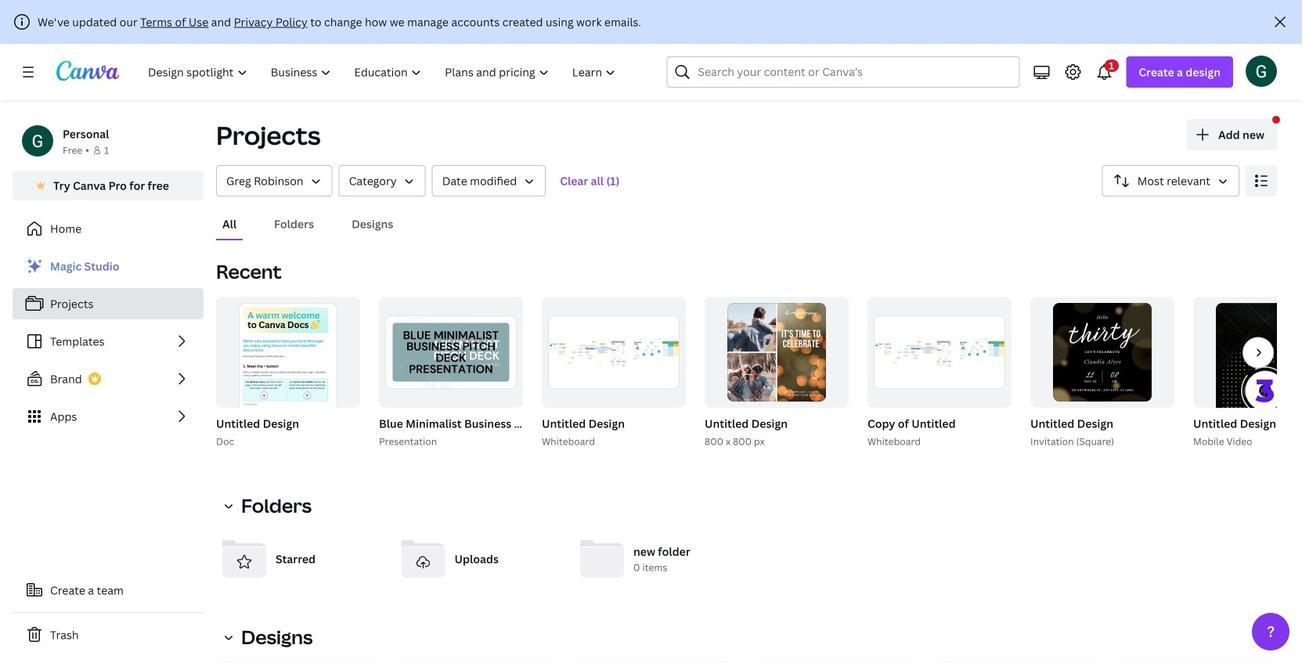 Task type: vqa. For each thing, say whether or not it's contained in the screenshot.
Brand management LINK
no



Task type: describe. For each thing, give the bounding box(es) containing it.
top level navigation element
[[138, 56, 629, 88]]

5 group from the left
[[539, 297, 686, 450]]

8 group from the left
[[705, 297, 849, 408]]

11 group from the left
[[1028, 297, 1175, 450]]

1 group from the left
[[213, 297, 360, 450]]

Sort by button
[[1103, 165, 1240, 197]]

12 group from the left
[[1031, 297, 1175, 408]]

10 group from the left
[[868, 297, 1012, 408]]

6 group from the left
[[542, 297, 686, 408]]

Owner button
[[216, 165, 333, 197]]

2 group from the left
[[216, 297, 360, 443]]

Date modified button
[[432, 165, 546, 197]]



Task type: locate. For each thing, give the bounding box(es) containing it.
3 group from the left
[[376, 297, 642, 450]]

greg robinson image
[[1246, 55, 1277, 87]]

Category button
[[339, 165, 426, 197]]

7 group from the left
[[702, 297, 849, 450]]

9 group from the left
[[865, 297, 1012, 450]]

group
[[213, 297, 360, 450], [216, 297, 360, 443], [376, 297, 642, 450], [379, 297, 523, 408], [539, 297, 686, 450], [542, 297, 686, 408], [702, 297, 849, 450], [705, 297, 849, 408], [865, 297, 1012, 450], [868, 297, 1012, 408], [1028, 297, 1175, 450], [1031, 297, 1175, 408], [1190, 297, 1302, 479], [1194, 297, 1302, 479]]

13 group from the left
[[1190, 297, 1302, 479]]

None search field
[[667, 56, 1020, 88]]

4 group from the left
[[379, 297, 523, 408]]

Search search field
[[698, 57, 989, 87]]

14 group from the left
[[1194, 297, 1302, 479]]

region
[[216, 650, 1277, 663]]

list
[[13, 251, 204, 432]]



